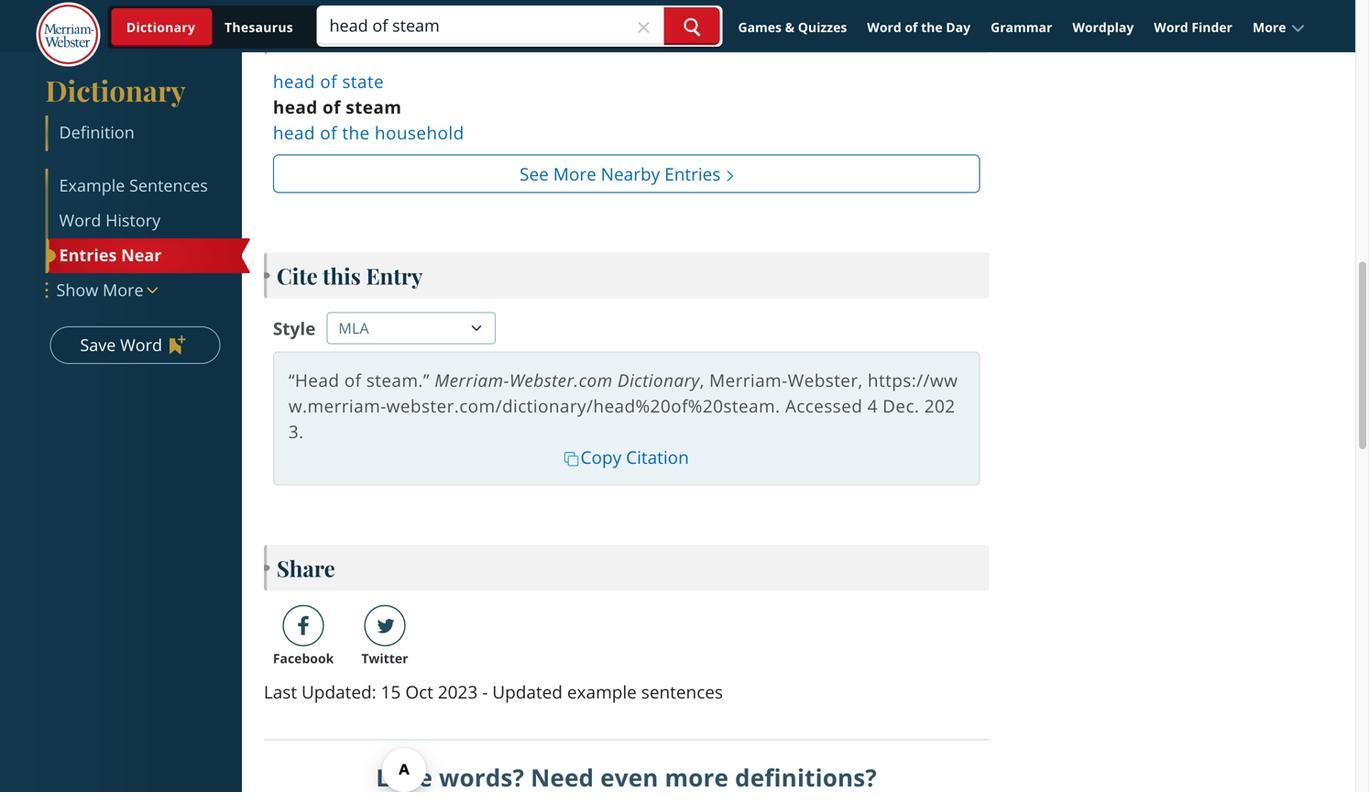 Task type: describe. For each thing, give the bounding box(es) containing it.
wordplay link
[[1065, 11, 1143, 43]]

example
[[567, 680, 637, 704]]

merriam- inside , merriam-webster, https://ww w.merriam-webster.com/dictionary/head%20of%20steam. accessed 4 dec. 202 3.
[[710, 368, 788, 392]]

webster.com/dictionary/head%20of%20steam.
[[387, 394, 781, 418]]

Search search field
[[319, 7, 720, 45]]

"head of steam." merriam-webster.com dictionary
[[289, 368, 700, 392]]

copy
[[581, 445, 622, 469]]

webster.com
[[510, 368, 613, 392]]

word of the day link
[[859, 11, 979, 43]]

steam for dictionary entries near head of steam
[[600, 17, 658, 46]]

games & quizzes
[[738, 18, 847, 36]]

history
[[106, 209, 161, 232]]

oct
[[406, 680, 434, 704]]

word for word of the day
[[868, 18, 902, 36]]

2023
[[438, 680, 478, 704]]

dictionary link
[[45, 71, 250, 110]]

merriam webster - established 1828 image
[[36, 2, 100, 68]]

games & quizzes link
[[730, 11, 856, 43]]

more button
[[1245, 11, 1314, 43]]

definition link
[[48, 116, 239, 150]]

,
[[700, 368, 705, 392]]

example sentences link
[[48, 169, 239, 204]]

entry
[[366, 261, 423, 290]]

4
[[868, 394, 878, 418]]

close search image
[[639, 21, 650, 33]]

entries near
[[59, 244, 162, 266]]

the inside word of the day link
[[922, 18, 943, 36]]

show
[[56, 279, 98, 301]]

0 vertical spatial entries
[[390, 17, 464, 46]]

more inside dropdown button
[[1253, 18, 1287, 36]]

definition
[[59, 121, 135, 143]]

accessed
[[786, 394, 863, 418]]

see more nearby entries link
[[273, 154, 981, 193]]

15
[[381, 680, 401, 704]]

facebook
[[273, 650, 334, 667]]

quizzes
[[798, 18, 847, 36]]

merriam-webster logo link
[[36, 2, 100, 68]]

3.
[[289, 419, 304, 443]]

0 horizontal spatial entries
[[59, 244, 117, 266]]

sentences
[[642, 680, 723, 704]]

entries near link
[[46, 238, 251, 273]]

word finder
[[1155, 18, 1233, 36]]

cite
[[277, 261, 318, 290]]

save word button
[[50, 326, 220, 364]]

wordplay
[[1073, 18, 1134, 36]]

last updated: 15 oct 2023 - updated example sentences
[[264, 680, 723, 704]]

head of the household link
[[273, 121, 465, 144]]

save
[[80, 334, 116, 356]]

dictionary for dictionary entries near head of steam
[[277, 17, 385, 46]]

games
[[738, 18, 782, 36]]

cite this entry
[[277, 261, 423, 290]]

dictionary entries near head of steam
[[277, 17, 658, 46]]

steam for head of state head of steam head of the household
[[346, 95, 402, 119]]



Task type: locate. For each thing, give the bounding box(es) containing it.
steam up head of the household link
[[346, 95, 402, 119]]

more
[[1253, 18, 1287, 36], [554, 162, 597, 186]]

-
[[482, 680, 488, 704]]

2 vertical spatial entries
[[59, 244, 117, 266]]

of inside word of the day link
[[905, 18, 918, 36]]

word right save
[[120, 334, 162, 356]]

grammar
[[991, 18, 1053, 36]]

of
[[575, 17, 594, 46], [905, 18, 918, 36], [320, 69, 337, 93], [323, 95, 341, 119], [320, 121, 337, 144], [344, 368, 362, 392]]

see more nearby entries
[[520, 162, 726, 186]]

1 vertical spatial dictionary
[[45, 71, 186, 109]]

entries
[[390, 17, 464, 46], [665, 162, 721, 186], [59, 244, 117, 266]]

word history link
[[48, 204, 239, 238]]

word right quizzes
[[868, 18, 902, 36]]

webster,
[[788, 368, 863, 392]]

1 vertical spatial near
[[121, 244, 162, 266]]

steam inside head of state head of steam head of the household
[[346, 95, 402, 119]]

head of state link
[[273, 69, 384, 93]]

search word image
[[683, 18, 701, 37]]

word inside save word "dropdown button"
[[120, 334, 162, 356]]

near inside entries near link
[[121, 244, 162, 266]]

1 merriam- from the left
[[435, 368, 510, 392]]

2 horizontal spatial entries
[[665, 162, 721, 186]]

copy citation
[[581, 445, 689, 469]]

word
[[868, 18, 902, 36], [1155, 18, 1189, 36], [59, 209, 101, 232], [120, 334, 162, 356]]

dictionary up the citation
[[618, 368, 700, 392]]

dictionary up head of state link
[[277, 17, 385, 46]]

0 horizontal spatial dictionary
[[45, 71, 186, 109]]

1 horizontal spatial dictionary
[[277, 17, 385, 46]]

last
[[264, 680, 297, 704]]

this
[[323, 261, 361, 290]]

facebook image
[[282, 605, 325, 647]]

0 horizontal spatial the
[[342, 121, 370, 144]]

1 horizontal spatial near
[[469, 17, 516, 46]]

0 vertical spatial steam
[[600, 17, 658, 46]]

twitter
[[362, 650, 408, 667]]

dictionary
[[277, 17, 385, 46], [45, 71, 186, 109], [618, 368, 700, 392]]

head of state head of steam head of the household
[[273, 69, 465, 144]]

twitter image
[[364, 605, 406, 647]]

1 horizontal spatial steam
[[600, 17, 658, 46]]

word inside word history link
[[59, 209, 101, 232]]

near
[[469, 17, 516, 46], [121, 244, 162, 266]]

copy citation link
[[564, 445, 689, 469]]

merriam-
[[435, 368, 510, 392], [710, 368, 788, 392]]

https://ww
[[868, 368, 958, 392]]

, merriam-webster, https://ww w.merriam-webster.com/dictionary/head%20of%20steam. accessed 4 dec. 202 3.
[[289, 368, 958, 443]]

1 horizontal spatial entries
[[390, 17, 464, 46]]

0 vertical spatial near
[[469, 17, 516, 46]]

0 vertical spatial more
[[1253, 18, 1287, 36]]

word for word finder
[[1155, 18, 1189, 36]]

word left finder on the top
[[1155, 18, 1189, 36]]

share
[[277, 553, 335, 583]]

citation
[[626, 445, 689, 469]]

dictionary up definition
[[45, 71, 186, 109]]

steam."
[[367, 368, 430, 392]]

&
[[785, 18, 795, 36]]

word history
[[59, 209, 161, 232]]

example sentences
[[59, 174, 208, 197]]

2 merriam- from the left
[[710, 368, 788, 392]]

1 vertical spatial more
[[554, 162, 597, 186]]

w.merriam-
[[289, 394, 387, 418]]

dec.
[[883, 394, 920, 418]]

the inside head of state head of steam head of the household
[[342, 121, 370, 144]]

steam left search word image
[[600, 17, 658, 46]]

more right the see
[[554, 162, 597, 186]]

updated
[[493, 680, 563, 704]]

show more button
[[45, 273, 239, 308]]

1 horizontal spatial more
[[1253, 18, 1287, 36]]

save word
[[80, 334, 162, 356]]

see
[[520, 162, 549, 186]]

the
[[922, 18, 943, 36], [342, 121, 370, 144]]

word of the day
[[868, 18, 971, 36]]

nearby
[[601, 162, 660, 186]]

1 vertical spatial steam
[[346, 95, 402, 119]]

word for word history
[[59, 209, 101, 232]]

sentences
[[129, 174, 208, 197]]

merriam- right steam."
[[435, 368, 510, 392]]

toggle search dictionary/thesaurus image
[[111, 8, 212, 47]]

"head
[[289, 368, 340, 392]]

state
[[342, 69, 384, 93]]

steam
[[600, 17, 658, 46], [346, 95, 402, 119]]

the left "day"
[[922, 18, 943, 36]]

day
[[946, 18, 971, 36]]

1 horizontal spatial the
[[922, 18, 943, 36]]

1 vertical spatial the
[[342, 121, 370, 144]]

show more
[[56, 279, 144, 301]]

202
[[925, 394, 956, 418]]

more right finder on the top
[[1253, 18, 1287, 36]]

0 vertical spatial dictionary
[[277, 17, 385, 46]]

updated:
[[302, 680, 377, 704]]

0 horizontal spatial more
[[554, 162, 597, 186]]

0 horizontal spatial merriam-
[[435, 368, 510, 392]]

dictionary for dictionary
[[45, 71, 186, 109]]

2 horizontal spatial dictionary
[[618, 368, 700, 392]]

finder
[[1192, 18, 1233, 36]]

1 vertical spatial entries
[[665, 162, 721, 186]]

household
[[375, 121, 465, 144]]

grammar link
[[983, 11, 1061, 43]]

example
[[59, 174, 125, 197]]

2 vertical spatial dictionary
[[618, 368, 700, 392]]

0 horizontal spatial near
[[121, 244, 162, 266]]

0 horizontal spatial steam
[[346, 95, 402, 119]]

1 horizontal spatial merriam-
[[710, 368, 788, 392]]

0 vertical spatial the
[[922, 18, 943, 36]]

the down state
[[342, 121, 370, 144]]

word inside word of the day link
[[868, 18, 902, 36]]

word finder link
[[1146, 11, 1241, 43]]

word down example
[[59, 209, 101, 232]]

head
[[522, 17, 569, 46], [273, 69, 315, 93], [273, 95, 318, 119], [273, 121, 315, 144]]

merriam- right ,
[[710, 368, 788, 392]]

more
[[103, 279, 144, 301]]

word inside word finder link
[[1155, 18, 1189, 36]]

style
[[273, 316, 316, 340]]



Task type: vqa. For each thing, say whether or not it's contained in the screenshot.
sudoku game icon
no



